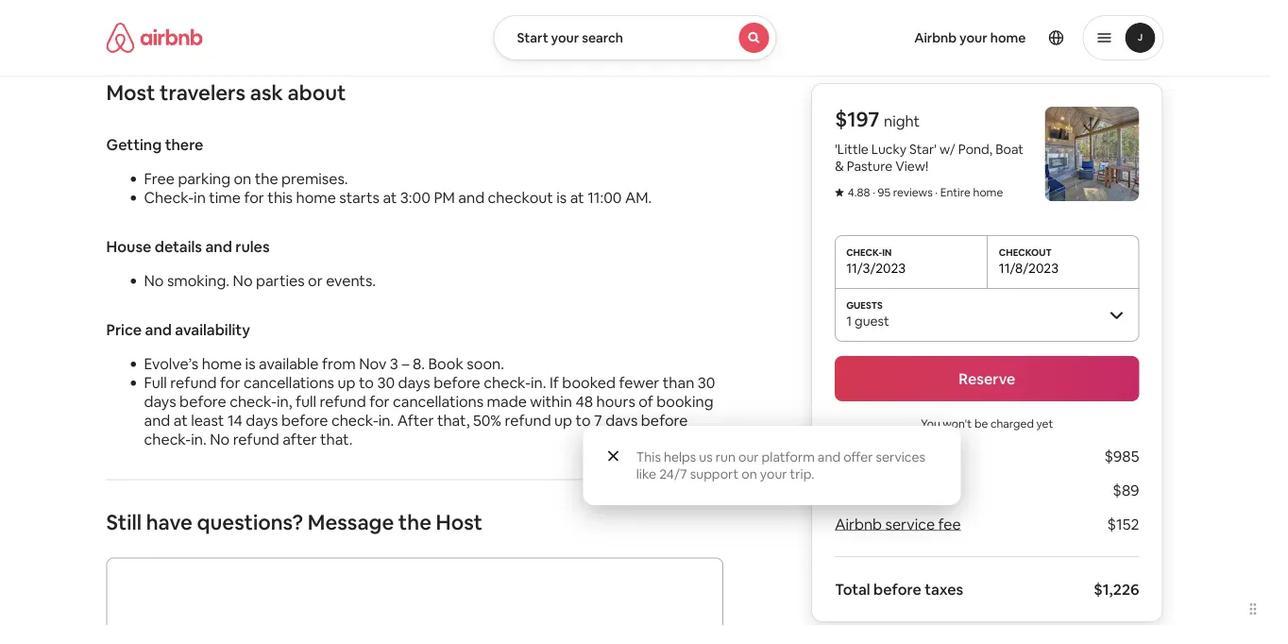 Task type: vqa. For each thing, say whether or not it's contained in the screenshot.
See All Reservations button
no



Task type: locate. For each thing, give the bounding box(es) containing it.
0 horizontal spatial no
[[144, 272, 164, 291]]

profile element
[[799, 0, 1164, 76]]

days
[[398, 374, 430, 393], [144, 392, 176, 412], [246, 411, 278, 431], [606, 411, 638, 431]]

up left nov
[[338, 374, 356, 393]]

0 vertical spatial your
[[551, 29, 579, 46]]

2 horizontal spatial no
[[233, 272, 253, 291]]

1 horizontal spatial on
[[742, 466, 757, 483]]

no down details
[[144, 272, 164, 291]]

$197 night
[[835, 105, 920, 132]]

0 horizontal spatial in.
[[191, 430, 207, 450]]

95
[[878, 185, 891, 199]]

for inside free parking on the premises. check-in time for this home starts at 3:00 pm and checkout is at 11:00 am.
[[244, 188, 264, 208]]

4.88
[[848, 185, 870, 199]]

am.
[[625, 188, 652, 208]]

home
[[973, 185, 1003, 199], [296, 188, 336, 208], [202, 355, 242, 374]]

smoking.
[[167, 272, 230, 291]]

is inside the evolve's home is available from nov 3 – 8. book soon. full refund for cancellations up to 30 days before check-in. if booked fewer than 30 days before check-in, full refund for cancellations made within 48 hours of booking and at least 14 days before check-in. after that, 50% refund up to 7 days before check-in. no refund after that.
[[245, 355, 256, 374]]

and
[[458, 188, 485, 208], [205, 238, 232, 257], [145, 321, 172, 340], [144, 411, 170, 431], [818, 449, 841, 466]]

is right checkout
[[557, 188, 567, 208]]

boat
[[996, 141, 1024, 158]]

pasture
[[847, 158, 893, 175]]

house
[[106, 238, 151, 257]]

1 vertical spatial your
[[760, 466, 787, 483]]

1 vertical spatial the
[[398, 510, 432, 536]]

most
[[106, 80, 155, 107]]

offer
[[844, 449, 873, 466]]

fee
[[938, 514, 961, 534]]

on
[[234, 170, 251, 189], [742, 466, 757, 483]]

0 horizontal spatial cancellations
[[244, 374, 334, 393]]

night
[[884, 111, 920, 130]]

&
[[835, 158, 844, 175]]

'little lucky star' w/ pond, boat & pasture view!
[[835, 141, 1024, 175]]

your right start
[[551, 29, 579, 46]]

home down availability
[[202, 355, 242, 374]]

1 horizontal spatial is
[[557, 188, 567, 208]]

pond,
[[958, 141, 993, 158]]

$197 for $197 x 5 nights
[[835, 446, 867, 466]]

0 vertical spatial to
[[359, 374, 374, 393]]

·
[[873, 185, 875, 199], [935, 185, 938, 199]]

questions?
[[197, 510, 303, 536]]

to right from
[[359, 374, 374, 393]]

up left 48
[[554, 411, 572, 431]]

helps
[[664, 449, 696, 466]]

on inside this helps us run our platform and offer services like 24/7 support on your trip.
[[742, 466, 757, 483]]

$1,226
[[1094, 579, 1139, 599]]

at inside the evolve's home is available from nov 3 – 8. book soon. full refund for cancellations up to 30 days before check-in. if booked fewer than 30 days before check-in, full refund for cancellations made within 48 hours of booking and at least 14 days before check-in. after that, 50% refund up to 7 days before check-in. no refund after that.
[[174, 411, 188, 431]]

or
[[308, 272, 323, 291]]

1 horizontal spatial up
[[554, 411, 572, 431]]

is left available
[[245, 355, 256, 374]]

to left "7"
[[576, 411, 591, 431]]

$985
[[1105, 446, 1139, 466]]

x
[[870, 446, 878, 466]]

30 right than
[[698, 374, 715, 393]]

this
[[268, 188, 293, 208]]

5
[[881, 446, 890, 466]]

this
[[636, 449, 661, 466]]

7
[[594, 411, 602, 431]]

have
[[146, 510, 192, 536]]

no left after
[[210, 430, 230, 450]]

$197 up 'little
[[835, 105, 880, 132]]

on right the run
[[742, 466, 757, 483]]

0 vertical spatial up
[[338, 374, 356, 393]]

run
[[716, 449, 736, 466]]

in. left 'after'
[[379, 411, 394, 431]]

0 vertical spatial the
[[255, 170, 278, 189]]

total before taxes
[[835, 579, 964, 599]]

$197 x 5 nights
[[835, 446, 936, 466]]

the right the time
[[255, 170, 278, 189]]

0 vertical spatial is
[[557, 188, 567, 208]]

1 horizontal spatial for
[[244, 188, 264, 208]]

nights
[[893, 446, 936, 466]]

before
[[434, 374, 480, 393], [180, 392, 226, 412], [281, 411, 328, 431], [641, 411, 688, 431], [874, 579, 922, 599]]

at left the least
[[174, 411, 188, 431]]

2 $197 from the top
[[835, 446, 867, 466]]

1 vertical spatial on
[[742, 466, 757, 483]]

view!
[[896, 158, 929, 175]]

travelers
[[160, 80, 246, 107]]

1 horizontal spatial no
[[210, 430, 230, 450]]

0 horizontal spatial 30
[[377, 374, 395, 393]]

· left 95
[[873, 185, 875, 199]]

cancellations up after
[[244, 374, 334, 393]]

$197 left x
[[835, 446, 867, 466]]

0 horizontal spatial your
[[551, 29, 579, 46]]

1 vertical spatial $197
[[835, 446, 867, 466]]

you won't be charged yet
[[921, 417, 1053, 431]]

30 left –
[[377, 374, 395, 393]]

no
[[144, 272, 164, 291], [233, 272, 253, 291], [210, 430, 230, 450]]

0 horizontal spatial the
[[255, 170, 278, 189]]

for left this
[[244, 188, 264, 208]]

us
[[699, 449, 713, 466]]

for
[[244, 188, 264, 208], [220, 374, 240, 393], [369, 392, 390, 412]]

and left offer
[[818, 449, 841, 466]]

Message the host text field
[[110, 562, 720, 626]]

before up helps on the bottom
[[641, 411, 688, 431]]

your inside this helps us run our platform and offer services like 24/7 support on your trip.
[[760, 466, 787, 483]]

evolve's
[[144, 355, 199, 374]]

in,
[[277, 392, 292, 412]]

getting
[[106, 136, 162, 155]]

services
[[876, 449, 926, 466]]

for up "14"
[[220, 374, 240, 393]]

check-
[[484, 374, 531, 393], [230, 392, 277, 412], [331, 411, 379, 431], [144, 430, 191, 450]]

cancellations down the book
[[393, 392, 484, 412]]

1 horizontal spatial the
[[398, 510, 432, 536]]

be
[[975, 417, 988, 431]]

home inside the evolve's home is available from nov 3 – 8. book soon. full refund for cancellations up to 30 days before check-in. if booked fewer than 30 days before check-in, full refund for cancellations made within 48 hours of booking and at least 14 days before check-in. after that, 50% refund up to 7 days before check-in. no refund after that.
[[202, 355, 242, 374]]

taxes
[[925, 579, 964, 599]]

1 horizontal spatial 30
[[698, 374, 715, 393]]

0 horizontal spatial to
[[359, 374, 374, 393]]

details
[[155, 238, 202, 257]]

lucky
[[872, 141, 907, 158]]

· left entire
[[935, 185, 938, 199]]

price
[[106, 321, 142, 340]]

at left 3:00
[[383, 188, 397, 208]]

parking
[[178, 170, 230, 189]]

0 horizontal spatial on
[[234, 170, 251, 189]]

is
[[557, 188, 567, 208], [245, 355, 256, 374]]

0 vertical spatial on
[[234, 170, 251, 189]]

home right entire
[[973, 185, 1003, 199]]

󰀄
[[835, 185, 844, 198]]

1 horizontal spatial to
[[576, 411, 591, 431]]

hours
[[597, 392, 635, 412]]

your left trip.
[[760, 466, 787, 483]]

home right this
[[296, 188, 336, 208]]

1 horizontal spatial your
[[760, 466, 787, 483]]

the left host
[[398, 510, 432, 536]]

and right pm
[[458, 188, 485, 208]]

0 horizontal spatial is
[[245, 355, 256, 374]]

1 $197 from the top
[[835, 105, 880, 132]]

ask
[[250, 80, 283, 107]]

reserve
[[959, 369, 1016, 388]]

and down full
[[144, 411, 170, 431]]

at left 11:00
[[570, 188, 584, 208]]

check- down full
[[144, 430, 191, 450]]

host
[[436, 510, 483, 536]]

after
[[283, 430, 317, 450]]

2 horizontal spatial in.
[[531, 374, 546, 393]]

for down nov
[[369, 392, 390, 412]]

48
[[576, 392, 593, 412]]

in. left "14"
[[191, 430, 207, 450]]

free
[[144, 170, 175, 189]]

11:00
[[588, 188, 622, 208]]

and right price
[[145, 321, 172, 340]]

0 horizontal spatial ·
[[873, 185, 875, 199]]

0 horizontal spatial home
[[202, 355, 242, 374]]

is inside free parking on the premises. check-in time for this home starts at 3:00 pm and checkout is at 11:00 am.
[[557, 188, 567, 208]]

$152
[[1107, 514, 1139, 534]]

no inside the evolve's home is available from nov 3 – 8. book soon. full refund for cancellations up to 30 days before check-in. if booked fewer than 30 days before check-in, full refund for cancellations made within 48 hours of booking and at least 14 days before check-in. after that, 50% refund up to 7 days before check-in. no refund after that.
[[210, 430, 230, 450]]

no down rules
[[233, 272, 253, 291]]

in. left if
[[531, 374, 546, 393]]

nov
[[359, 355, 387, 374]]

0 horizontal spatial at
[[174, 411, 188, 431]]

on right the parking
[[234, 170, 251, 189]]

reserve button
[[835, 356, 1139, 401]]

0 vertical spatial $197
[[835, 105, 880, 132]]

1 horizontal spatial home
[[296, 188, 336, 208]]

1 vertical spatial is
[[245, 355, 256, 374]]

1 horizontal spatial ·
[[935, 185, 938, 199]]



Task type: describe. For each thing, give the bounding box(es) containing it.
time
[[209, 188, 241, 208]]

won't
[[943, 417, 972, 431]]

events.
[[326, 272, 376, 291]]

booked
[[562, 374, 616, 393]]

and left rules
[[205, 238, 232, 257]]

soon.
[[467, 355, 504, 374]]

after
[[397, 411, 434, 431]]

24/7
[[659, 466, 687, 483]]

free parking on the premises. check-in time for this home starts at 3:00 pm and checkout is at 11:00 am.
[[144, 170, 652, 208]]

our
[[739, 449, 759, 466]]

w/
[[940, 141, 956, 158]]

platform
[[762, 449, 815, 466]]

check- right the least
[[230, 392, 277, 412]]

check-
[[144, 188, 194, 208]]

2 horizontal spatial at
[[570, 188, 584, 208]]

made
[[487, 392, 527, 412]]

before left "14"
[[180, 392, 226, 412]]

airbnb service fee button
[[835, 514, 961, 534]]

$89
[[1113, 480, 1139, 500]]

your inside button
[[551, 29, 579, 46]]

that.
[[320, 430, 353, 450]]

and inside this helps us run our platform and offer services like 24/7 support on your trip.
[[818, 449, 841, 466]]

before right total
[[874, 579, 922, 599]]

1 horizontal spatial at
[[383, 188, 397, 208]]

support
[[690, 466, 739, 483]]

search
[[582, 29, 623, 46]]

entire
[[940, 185, 971, 199]]

service
[[885, 514, 935, 534]]

there
[[165, 136, 203, 155]]

0 horizontal spatial for
[[220, 374, 240, 393]]

still have questions? message the host
[[106, 510, 483, 536]]

start your search button
[[493, 15, 777, 60]]

pm
[[434, 188, 455, 208]]

evolve's home is available from nov 3 – 8. book soon. full refund for cancellations up to 30 days before check-in. if booked fewer than 30 days before check-in, full refund for cancellations made within 48 hours of booking and at least 14 days before check-in. after that, 50% refund up to 7 days before check-in. no refund after that.
[[144, 355, 715, 450]]

2 horizontal spatial home
[[973, 185, 1003, 199]]

house details and rules
[[106, 238, 270, 257]]

50%
[[473, 411, 501, 431]]

most travelers ask about
[[106, 80, 346, 107]]

rules
[[235, 238, 270, 257]]

3
[[390, 355, 398, 374]]

check- up 50%
[[484, 374, 531, 393]]

from
[[322, 355, 356, 374]]

–
[[402, 355, 409, 374]]

0 horizontal spatial up
[[338, 374, 356, 393]]

14
[[228, 411, 243, 431]]

that,
[[437, 411, 470, 431]]

getting there
[[106, 136, 203, 155]]

of
[[639, 392, 653, 412]]

if
[[550, 374, 559, 393]]

full
[[296, 392, 316, 412]]

before down available
[[281, 411, 328, 431]]

about
[[288, 80, 346, 107]]

you
[[921, 417, 940, 431]]

1 horizontal spatial cancellations
[[393, 392, 484, 412]]

total
[[835, 579, 870, 599]]

home inside free parking on the premises. check-in time for this home starts at 3:00 pm and checkout is at 11:00 am.
[[296, 188, 336, 208]]

2 horizontal spatial for
[[369, 392, 390, 412]]

the inside free parking on the premises. check-in time for this home starts at 3:00 pm and checkout is at 11:00 am.
[[255, 170, 278, 189]]

start your search
[[517, 29, 623, 46]]

$197 for $197 night
[[835, 105, 880, 132]]

and inside the evolve's home is available from nov 3 – 8. book soon. full refund for cancellations up to 30 days before check-in. if booked fewer than 30 days before check-in, full refund for cancellations made within 48 hours of booking and at least 14 days before check-in. after that, 50% refund up to 7 days before check-in. no refund after that.
[[144, 411, 170, 431]]

2 · from the left
[[935, 185, 938, 199]]

1 horizontal spatial in.
[[379, 411, 394, 431]]

11/8/2023
[[999, 260, 1059, 277]]

on inside free parking on the premises. check-in time for this home starts at 3:00 pm and checkout is at 11:00 am.
[[234, 170, 251, 189]]

󰀄 4.88 · 95 reviews · entire home
[[835, 185, 1003, 199]]

book
[[428, 355, 464, 374]]

'little
[[835, 141, 869, 158]]

check- right full
[[331, 411, 379, 431]]

premises.
[[282, 170, 348, 189]]

1 vertical spatial up
[[554, 411, 572, 431]]

this helps us run our platform and offer services like 24/7 support on your trip.
[[636, 449, 926, 483]]

1 · from the left
[[873, 185, 875, 199]]

and inside free parking on the premises. check-in time for this home starts at 3:00 pm and checkout is at 11:00 am.
[[458, 188, 485, 208]]

than
[[663, 374, 694, 393]]

starts
[[339, 188, 380, 208]]

yet
[[1037, 417, 1053, 431]]

charged
[[991, 417, 1034, 431]]

least
[[191, 411, 224, 431]]

1 vertical spatial to
[[576, 411, 591, 431]]

airbnb service fee
[[835, 514, 961, 534]]

airbnb
[[835, 514, 882, 534]]

before up that,
[[434, 374, 480, 393]]

like
[[636, 466, 656, 483]]

11/3/2023
[[846, 260, 906, 277]]

price breakdown dialog
[[583, 426, 961, 505]]

$197 x 5 nights button
[[835, 446, 936, 466]]

2 30 from the left
[[698, 374, 715, 393]]

booking
[[657, 392, 714, 412]]

1 30 from the left
[[377, 374, 395, 393]]

no smoking. no parties or events.
[[144, 272, 376, 291]]

full
[[144, 374, 167, 393]]

still
[[106, 510, 142, 536]]

reviews
[[893, 185, 933, 199]]

price and availability
[[106, 321, 250, 340]]

message
[[308, 510, 394, 536]]

Start your search search field
[[493, 15, 777, 60]]



